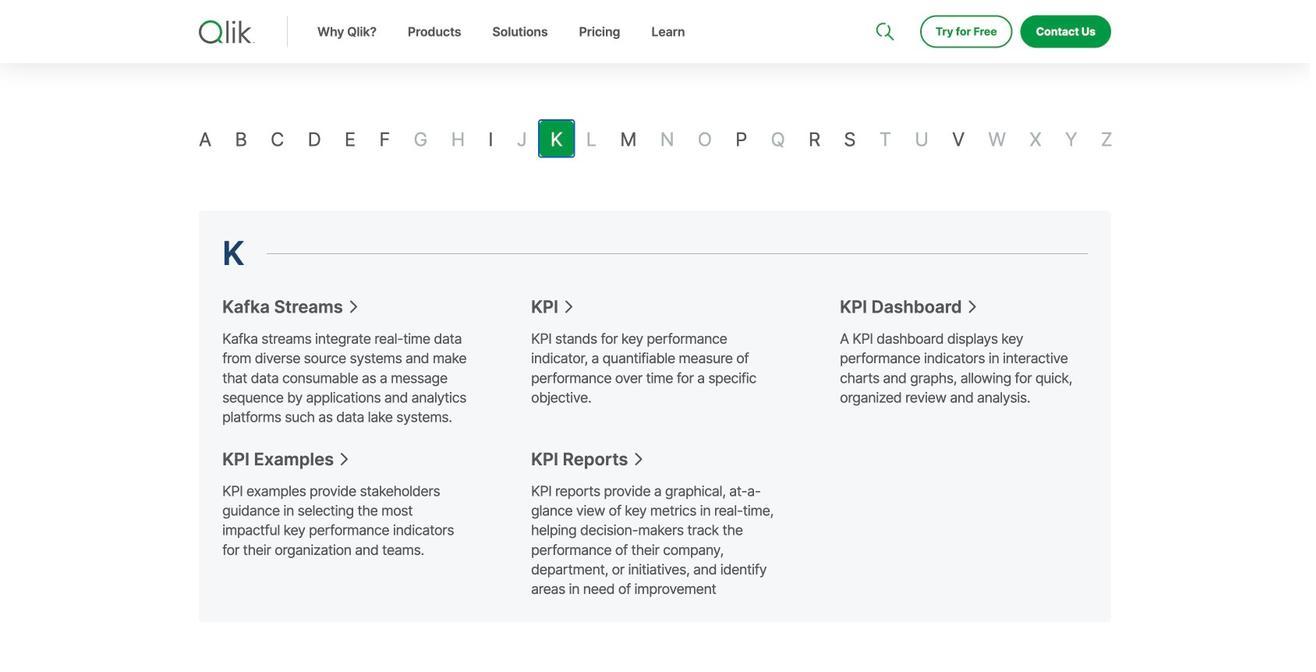 Task type: locate. For each thing, give the bounding box(es) containing it.
support image
[[877, 0, 890, 12]]

login image
[[1062, 0, 1074, 12]]



Task type: describe. For each thing, give the bounding box(es) containing it.
qlik image
[[199, 20, 255, 44]]



Task type: vqa. For each thing, say whether or not it's contained in the screenshot.
better
no



